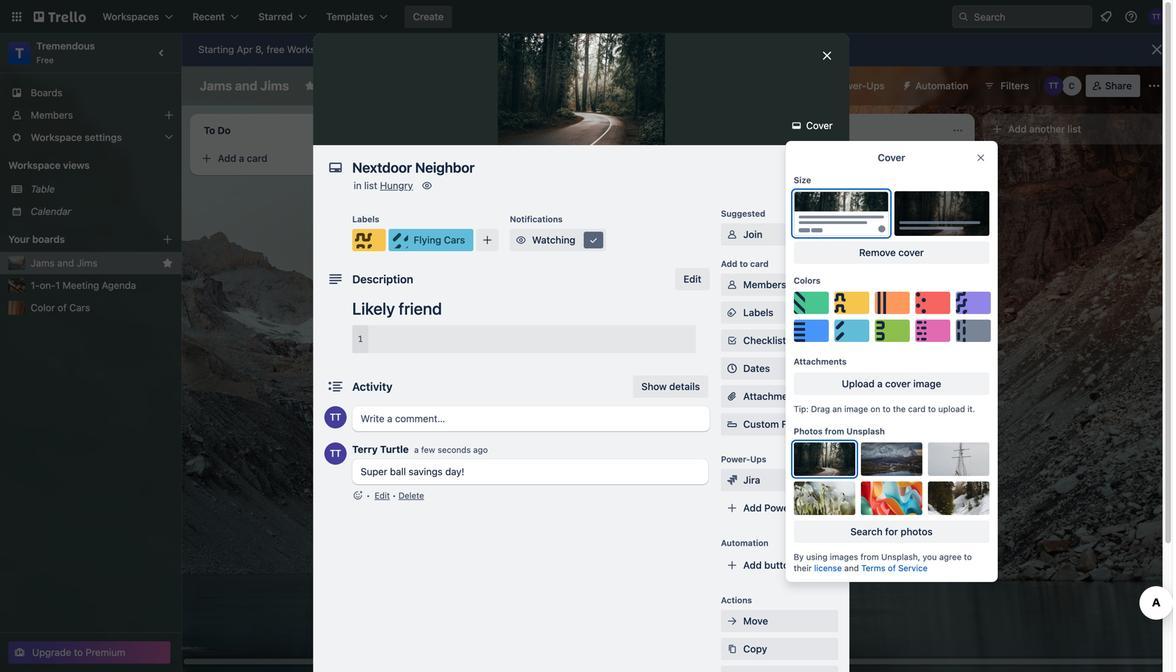 Task type: describe. For each thing, give the bounding box(es) containing it.
back to home image
[[34, 6, 86, 28]]

details
[[669, 381, 700, 393]]

color of cars link
[[31, 301, 173, 315]]

create button
[[405, 6, 452, 28]]

photos
[[901, 526, 933, 538]]

to right on
[[883, 404, 891, 414]]

2 terry turtle (terryturtle) image from the top
[[324, 443, 347, 465]]

template.
[[474, 182, 511, 191]]

likely
[[352, 299, 395, 318]]

upload
[[939, 404, 965, 414]]

0 horizontal spatial members
[[31, 109, 73, 121]]

copy
[[744, 644, 767, 655]]

free
[[267, 44, 285, 55]]

terry turtle a few seconds ago
[[352, 444, 488, 455]]

ups inside button
[[867, 80, 885, 91]]

1 vertical spatial terry turtle (terryturtle) image
[[1044, 76, 1064, 96]]

workspace
[[8, 160, 61, 171]]

in list hungry
[[354, 180, 413, 191]]

tremendous
[[36, 40, 95, 52]]

to left upload
[[928, 404, 936, 414]]

automation inside button
[[916, 80, 969, 91]]

move link
[[721, 610, 839, 633]]

ball
[[390, 466, 406, 478]]

calendar link
[[31, 205, 173, 219]]

description
[[352, 273, 413, 286]]

attachment
[[744, 391, 797, 402]]

terms of service link
[[862, 564, 928, 573]]

license and terms of service
[[814, 564, 928, 573]]

learn
[[498, 44, 524, 55]]

another
[[1030, 123, 1065, 135]]

add another list
[[1009, 123, 1082, 135]]

add button button
[[721, 555, 839, 577]]

sm image for members
[[725, 278, 739, 292]]

tip: drag an image on to the card to upload it.
[[794, 404, 975, 414]]

c button
[[1062, 76, 1082, 96]]

image for cover
[[914, 378, 942, 390]]

to right upgrade in the left bottom of the page
[[74, 647, 83, 659]]

1 vertical spatial jims
[[77, 257, 98, 269]]

a inside button
[[877, 378, 883, 390]]

0 vertical spatial terry turtle (terryturtle) image
[[1148, 8, 1165, 25]]

their
[[794, 564, 812, 573]]

jams and jims inside text field
[[200, 78, 289, 93]]

join
[[744, 229, 763, 240]]

views
[[63, 160, 90, 171]]

search image
[[958, 11, 969, 22]]

list inside button
[[1068, 123, 1082, 135]]

flying cars
[[414, 234, 465, 246]]

in
[[354, 180, 362, 191]]

cover link
[[786, 115, 841, 137]]

learn more about collaborator limits link
[[498, 44, 661, 55]]

hungry link
[[380, 180, 413, 191]]

0 horizontal spatial power-
[[721, 455, 750, 464]]

attachments
[[794, 357, 847, 367]]

remove
[[859, 247, 896, 258]]

terms
[[862, 564, 886, 573]]

workspaces
[[287, 44, 342, 55]]

upgrade to premium
[[32, 647, 125, 659]]

upgrade
[[32, 647, 71, 659]]

search for photos button
[[794, 521, 990, 543]]

edit • delete
[[375, 491, 424, 501]]

super
[[361, 466, 387, 478]]

likely friend
[[352, 299, 442, 318]]

•
[[392, 491, 396, 501]]

tremendous free
[[36, 40, 95, 65]]

create
[[413, 11, 444, 22]]

grumpy
[[402, 162, 438, 174]]

color
[[31, 302, 55, 314]]

add power-ups link
[[721, 497, 839, 520]]

your
[[8, 234, 30, 245]]

license link
[[814, 564, 842, 573]]

0 vertical spatial members link
[[0, 104, 182, 126]]

color of cars
[[31, 302, 90, 314]]

customize views image
[[510, 79, 524, 93]]

color: yellow, title: none image
[[352, 229, 386, 251]]

edit for edit
[[684, 273, 702, 285]]

color: sky, title: "flying cars" element
[[389, 229, 474, 251]]

service
[[898, 564, 928, 573]]

filters button
[[980, 75, 1034, 97]]

1 horizontal spatial add a card button
[[394, 409, 548, 432]]

day!
[[445, 466, 465, 478]]

image for an
[[845, 404, 868, 414]]

will
[[345, 44, 360, 55]]

edit for edit • delete
[[375, 491, 390, 501]]

add reaction image
[[352, 489, 364, 503]]

sm image for labels
[[725, 306, 739, 320]]

jams and jims link
[[31, 256, 156, 270]]

boards link
[[0, 82, 182, 104]]

upload a cover image
[[842, 378, 942, 390]]

1
[[55, 280, 60, 291]]

show details
[[642, 381, 700, 393]]

workspace views
[[8, 160, 90, 171]]

1 vertical spatial members
[[744, 279, 787, 291]]

add another list button
[[983, 114, 1173, 145]]

jams inside jams and jims link
[[31, 257, 55, 269]]

terry
[[352, 444, 378, 455]]

grumpy link
[[402, 161, 564, 175]]

table
[[31, 183, 55, 195]]

apr
[[237, 44, 253, 55]]

hungry
[[380, 180, 413, 191]]

checklist
[[744, 335, 786, 346]]

using
[[806, 552, 828, 562]]

an
[[833, 404, 842, 414]]

to down join
[[740, 259, 748, 269]]

create from template… image
[[358, 153, 369, 164]]

starred icon image
[[162, 258, 173, 269]]

share button
[[1086, 75, 1141, 97]]

power-ups inside button
[[834, 80, 885, 91]]

size
[[794, 175, 811, 185]]

on-
[[40, 280, 55, 291]]

unsplash
[[847, 427, 885, 437]]



Task type: vqa. For each thing, say whether or not it's contained in the screenshot.
Hungry Link on the top
yes



Task type: locate. For each thing, give the bounding box(es) containing it.
to
[[409, 44, 418, 55], [740, 259, 748, 269], [883, 404, 891, 414], [928, 404, 936, 414], [964, 552, 972, 562], [74, 647, 83, 659]]

c
[[1069, 81, 1075, 91]]

terry turtle (terryturtle) image
[[324, 407, 347, 429], [324, 443, 347, 465]]

activity
[[352, 380, 393, 394]]

0 horizontal spatial members link
[[0, 104, 182, 126]]

0 vertical spatial cover
[[899, 247, 924, 258]]

1 horizontal spatial edit
[[684, 273, 702, 285]]

labels up checklist
[[744, 307, 774, 318]]

0 notifications image
[[1098, 8, 1115, 25]]

Search field
[[969, 6, 1092, 27]]

sm image up join link
[[825, 207, 839, 221]]

sm image inside copy link
[[725, 643, 739, 657]]

members link down boards
[[0, 104, 182, 126]]

jams down starting
[[200, 78, 232, 93]]

1 vertical spatial edit
[[375, 491, 390, 501]]

power- inside button
[[834, 80, 867, 91]]

agree
[[940, 552, 962, 562]]

members down boards
[[31, 109, 73, 121]]

members
[[31, 109, 73, 121], [744, 279, 787, 291]]

edit inside button
[[684, 273, 702, 285]]

terry turtle (terryturtle) image left the c
[[1044, 76, 1064, 96]]

starting apr 8, free workspaces will be limited to 10 collaborators. learn more about collaborator limits
[[198, 44, 661, 55]]

0 vertical spatial jims
[[260, 78, 289, 93]]

1 horizontal spatial sm image
[[790, 119, 804, 133]]

add board image
[[162, 234, 173, 245]]

automation up add button
[[721, 539, 769, 548]]

of inside color of cars link
[[58, 302, 67, 314]]

actions
[[721, 596, 752, 606]]

Write a comment text field
[[352, 407, 710, 432]]

0 vertical spatial labels
[[352, 214, 379, 224]]

sm image for automation
[[896, 75, 916, 94]]

to left '10'
[[409, 44, 418, 55]]

1 horizontal spatial labels
[[744, 307, 774, 318]]

jams and jims down apr
[[200, 78, 289, 93]]

remove cover
[[859, 247, 924, 258]]

this card is a template.
[[419, 182, 511, 191]]

cover
[[804, 120, 833, 131], [878, 152, 906, 163]]

collaborators.
[[434, 44, 496, 55]]

1 vertical spatial cover
[[885, 378, 911, 390]]

sm image inside the labels link
[[725, 306, 739, 320]]

0 vertical spatial automation
[[916, 80, 969, 91]]

0 vertical spatial jams
[[200, 78, 232, 93]]

0 horizontal spatial edit
[[375, 491, 390, 501]]

0 horizontal spatial terry turtle (terryturtle) image
[[1044, 76, 1064, 96]]

1 horizontal spatial members
[[744, 279, 787, 291]]

colors
[[794, 276, 821, 286]]

0 vertical spatial cars
[[444, 234, 465, 246]]

sm image for copy
[[725, 643, 739, 657]]

image inside button
[[914, 378, 942, 390]]

terry turtle (terryturtle) image right open information menu icon
[[1148, 8, 1165, 25]]

0 vertical spatial jams and jims
[[200, 78, 289, 93]]

0 horizontal spatial sm image
[[725, 228, 739, 242]]

1 terry turtle (terryturtle) image from the top
[[324, 407, 347, 429]]

boards
[[31, 87, 62, 98]]

jims left star or unstar board image
[[260, 78, 289, 93]]

add to card
[[721, 259, 769, 269]]

turtle
[[380, 444, 409, 455]]

and inside text field
[[235, 78, 258, 93]]

custom fields
[[744, 419, 809, 430]]

attachment button
[[721, 386, 839, 408]]

1 horizontal spatial jams
[[200, 78, 232, 93]]

share
[[1106, 80, 1132, 91]]

1 horizontal spatial image
[[914, 378, 942, 390]]

0 horizontal spatial labels
[[352, 214, 379, 224]]

1 vertical spatial ups
[[750, 455, 767, 464]]

free
[[36, 55, 54, 65]]

meeting
[[63, 280, 99, 291]]

members link
[[0, 104, 182, 126], [721, 274, 839, 296]]

it.
[[968, 404, 975, 414]]

jims
[[260, 78, 289, 93], [77, 257, 98, 269]]

sm image for jira
[[725, 474, 739, 488]]

primary element
[[0, 0, 1173, 34]]

1 vertical spatial automation
[[721, 539, 769, 548]]

sm image for move
[[725, 615, 739, 629]]

ups up jira
[[750, 455, 767, 464]]

about
[[552, 44, 578, 55]]

and down images
[[844, 564, 859, 573]]

upload a cover image button
[[794, 373, 990, 395]]

members down add to card
[[744, 279, 787, 291]]

filters
[[1001, 80, 1029, 91]]

0 horizontal spatial cars
[[69, 302, 90, 314]]

jams and jims
[[200, 78, 289, 93], [31, 257, 98, 269]]

2 horizontal spatial power-
[[834, 80, 867, 91]]

0 horizontal spatial and
[[57, 257, 74, 269]]

0 vertical spatial add a card button
[[196, 147, 349, 170]]

list right another
[[1068, 123, 1082, 135]]

drag
[[811, 404, 830, 414]]

0 vertical spatial power-ups
[[834, 80, 885, 91]]

limits
[[637, 44, 661, 55]]

1 vertical spatial list
[[364, 180, 377, 191]]

0 vertical spatial add a card
[[218, 153, 267, 164]]

labels up color: yellow, title: none icon
[[352, 214, 379, 224]]

1 horizontal spatial jims
[[260, 78, 289, 93]]

0 horizontal spatial ups
[[750, 455, 767, 464]]

1 vertical spatial cover
[[878, 152, 906, 163]]

0 horizontal spatial add a card
[[218, 153, 267, 164]]

show details link
[[633, 376, 709, 398]]

of down unsplash, on the bottom right
[[888, 564, 896, 573]]

0 vertical spatial ups
[[867, 80, 885, 91]]

cover right remove
[[899, 247, 924, 258]]

power- up the cover link
[[834, 80, 867, 91]]

a
[[239, 153, 244, 164], [467, 182, 471, 191], [877, 378, 883, 390], [437, 414, 443, 426], [414, 445, 419, 455]]

ups up by
[[797, 503, 816, 514]]

suggested
[[721, 209, 766, 219]]

sm image inside members link
[[725, 278, 739, 292]]

2 vertical spatial sm image
[[725, 228, 739, 242]]

1 vertical spatial power-
[[721, 455, 750, 464]]

0 vertical spatial terry turtle (terryturtle) image
[[324, 407, 347, 429]]

for
[[885, 526, 898, 538]]

power-ups button
[[806, 75, 893, 97]]

1-
[[31, 280, 40, 291]]

1 vertical spatial from
[[861, 552, 879, 562]]

and
[[235, 78, 258, 93], [57, 257, 74, 269], [844, 564, 859, 573]]

copy link
[[721, 638, 839, 661]]

power-ups up jira
[[721, 455, 767, 464]]

show
[[642, 381, 667, 393]]

0 horizontal spatial automation
[[721, 539, 769, 548]]

sm image for suggested
[[825, 207, 839, 221]]

1 horizontal spatial list
[[1068, 123, 1082, 135]]

1 horizontal spatial cover
[[878, 152, 906, 163]]

1 horizontal spatial from
[[861, 552, 879, 562]]

1 vertical spatial and
[[57, 257, 74, 269]]

ago
[[473, 445, 488, 455]]

ups left automation button
[[867, 80, 885, 91]]

0 vertical spatial of
[[58, 302, 67, 314]]

1 horizontal spatial members link
[[721, 274, 839, 296]]

sm image for join
[[725, 228, 739, 242]]

fields
[[782, 419, 809, 430]]

0 vertical spatial edit
[[684, 273, 702, 285]]

cars right flying
[[444, 234, 465, 246]]

seconds
[[438, 445, 471, 455]]

premium
[[86, 647, 125, 659]]

jams inside jams and jims text field
[[200, 78, 232, 93]]

0 horizontal spatial of
[[58, 302, 67, 314]]

2 vertical spatial power-
[[765, 503, 797, 514]]

2 vertical spatial and
[[844, 564, 859, 573]]

automation left filters button
[[916, 80, 969, 91]]

your boards
[[8, 234, 65, 245]]

photos from unsplash
[[794, 427, 885, 437]]

power-ups up the cover link
[[834, 80, 885, 91]]

to right the agree
[[964, 552, 972, 562]]

1 vertical spatial members link
[[721, 274, 839, 296]]

add a card button
[[196, 147, 349, 170], [394, 409, 548, 432]]

license
[[814, 564, 842, 573]]

t
[[15, 45, 24, 61]]

by using images from unsplash, you agree to their
[[794, 552, 972, 573]]

cover
[[899, 247, 924, 258], [885, 378, 911, 390]]

ups
[[867, 80, 885, 91], [750, 455, 767, 464], [797, 503, 816, 514]]

from up license and terms of service
[[861, 552, 879, 562]]

0 horizontal spatial from
[[825, 427, 845, 437]]

agenda
[[102, 280, 136, 291]]

jims up 1-on-1 meeting agenda
[[77, 257, 98, 269]]

8,
[[255, 44, 264, 55]]

from down an
[[825, 427, 845, 437]]

dates
[[744, 363, 770, 374]]

chestercheeetah (chestercheeetah) image
[[1062, 76, 1082, 96]]

from inside by using images from unsplash, you agree to their
[[861, 552, 879, 562]]

sm image inside move link
[[725, 615, 739, 629]]

sm image inside automation button
[[896, 75, 916, 94]]

labels link
[[721, 302, 839, 324]]

0 horizontal spatial list
[[364, 180, 377, 191]]

1 horizontal spatial power-ups
[[834, 80, 885, 91]]

Board name text field
[[193, 75, 296, 97]]

move
[[744, 616, 768, 627]]

the
[[893, 404, 906, 414]]

1 horizontal spatial power-
[[765, 503, 797, 514]]

2 horizontal spatial ups
[[867, 80, 885, 91]]

1 horizontal spatial of
[[888, 564, 896, 573]]

power-ups
[[834, 80, 885, 91], [721, 455, 767, 464]]

this
[[419, 182, 436, 191]]

star or unstar board image
[[304, 80, 316, 91]]

1 vertical spatial cars
[[69, 302, 90, 314]]

1 vertical spatial jams and jims
[[31, 257, 98, 269]]

members link up the labels link
[[721, 274, 839, 296]]

and down apr
[[235, 78, 258, 93]]

a inside the terry turtle a few seconds ago
[[414, 445, 419, 455]]

jams and jims up 1
[[31, 257, 98, 269]]

custom fields button
[[721, 418, 839, 432]]

photos
[[794, 427, 823, 437]]

1 vertical spatial add a card
[[416, 414, 466, 426]]

0 vertical spatial from
[[825, 427, 845, 437]]

1 horizontal spatial ups
[[797, 503, 816, 514]]

sm image for watching
[[514, 233, 528, 247]]

delete link
[[399, 491, 424, 501]]

sm image up size
[[790, 119, 804, 133]]

flying
[[414, 234, 441, 246]]

edit card image
[[555, 232, 566, 243]]

None text field
[[345, 155, 806, 180]]

0 vertical spatial sm image
[[790, 119, 804, 133]]

0 horizontal spatial jams
[[31, 257, 55, 269]]

search for photos
[[851, 526, 933, 538]]

1 horizontal spatial automation
[[916, 80, 969, 91]]

power-
[[834, 80, 867, 91], [721, 455, 750, 464], [765, 503, 797, 514]]

jams up on-
[[31, 257, 55, 269]]

2 horizontal spatial sm image
[[825, 207, 839, 221]]

0 horizontal spatial jams and jims
[[31, 257, 98, 269]]

unsplash,
[[881, 552, 921, 562]]

to inside by using images from unsplash, you agree to their
[[964, 552, 972, 562]]

0 vertical spatial power-
[[834, 80, 867, 91]]

1 horizontal spatial and
[[235, 78, 258, 93]]

cars down meeting
[[69, 302, 90, 314]]

1 vertical spatial sm image
[[825, 207, 839, 221]]

1 vertical spatial jams
[[31, 257, 55, 269]]

0 horizontal spatial jims
[[77, 257, 98, 269]]

0 vertical spatial members
[[31, 109, 73, 121]]

0 horizontal spatial image
[[845, 404, 868, 414]]

0 horizontal spatial add a card button
[[196, 147, 349, 170]]

your boards with 3 items element
[[8, 231, 141, 248]]

table link
[[31, 182, 173, 196]]

sm image
[[896, 75, 916, 94], [420, 179, 434, 193], [514, 233, 528, 247], [587, 233, 601, 247], [725, 278, 739, 292], [725, 306, 739, 320], [725, 474, 739, 488], [725, 615, 739, 629], [725, 643, 739, 657]]

0 horizontal spatial power-ups
[[721, 455, 767, 464]]

labels
[[352, 214, 379, 224], [744, 307, 774, 318]]

1 horizontal spatial add a card
[[416, 414, 466, 426]]

0 vertical spatial image
[[914, 378, 942, 390]]

image up upload
[[914, 378, 942, 390]]

1 vertical spatial image
[[845, 404, 868, 414]]

images
[[830, 552, 858, 562]]

0 vertical spatial and
[[235, 78, 258, 93]]

and up 1
[[57, 257, 74, 269]]

jims inside text field
[[260, 78, 289, 93]]

0 horizontal spatial cover
[[804, 120, 833, 131]]

of right color
[[58, 302, 67, 314]]

1 horizontal spatial terry turtle (terryturtle) image
[[1148, 8, 1165, 25]]

1 horizontal spatial jams and jims
[[200, 78, 289, 93]]

sm image inside the cover link
[[790, 119, 804, 133]]

1 vertical spatial of
[[888, 564, 896, 573]]

2 vertical spatial ups
[[797, 503, 816, 514]]

upload
[[842, 378, 875, 390]]

sm image inside join link
[[725, 228, 739, 242]]

1 vertical spatial add a card button
[[394, 409, 548, 432]]

open information menu image
[[1125, 10, 1138, 24]]

list right in
[[364, 180, 377, 191]]

image right an
[[845, 404, 868, 414]]

sm image left join
[[725, 228, 739, 242]]

1-on-1 meeting agenda link
[[31, 279, 173, 293]]

1 vertical spatial power-ups
[[721, 455, 767, 464]]

upgrade to premium link
[[8, 642, 170, 664]]

automation button
[[896, 75, 977, 97]]

power- up by
[[765, 503, 797, 514]]

custom
[[744, 419, 779, 430]]

1 horizontal spatial cars
[[444, 234, 465, 246]]

0 vertical spatial list
[[1068, 123, 1082, 135]]

cover up the
[[885, 378, 911, 390]]

power- up jira
[[721, 455, 750, 464]]

2 horizontal spatial and
[[844, 564, 859, 573]]

on
[[871, 404, 881, 414]]

terry turtle (terryturtle) image
[[1148, 8, 1165, 25], [1044, 76, 1064, 96]]

1 vertical spatial terry turtle (terryturtle) image
[[324, 443, 347, 465]]

1 vertical spatial labels
[[744, 307, 774, 318]]

list
[[1068, 123, 1082, 135], [364, 180, 377, 191]]

0 vertical spatial cover
[[804, 120, 833, 131]]

a few seconds ago link
[[414, 445, 488, 455]]

sm image
[[790, 119, 804, 133], [825, 207, 839, 221], [725, 228, 739, 242]]

tremendous link
[[36, 40, 95, 52]]

show menu image
[[1148, 79, 1162, 93]]



